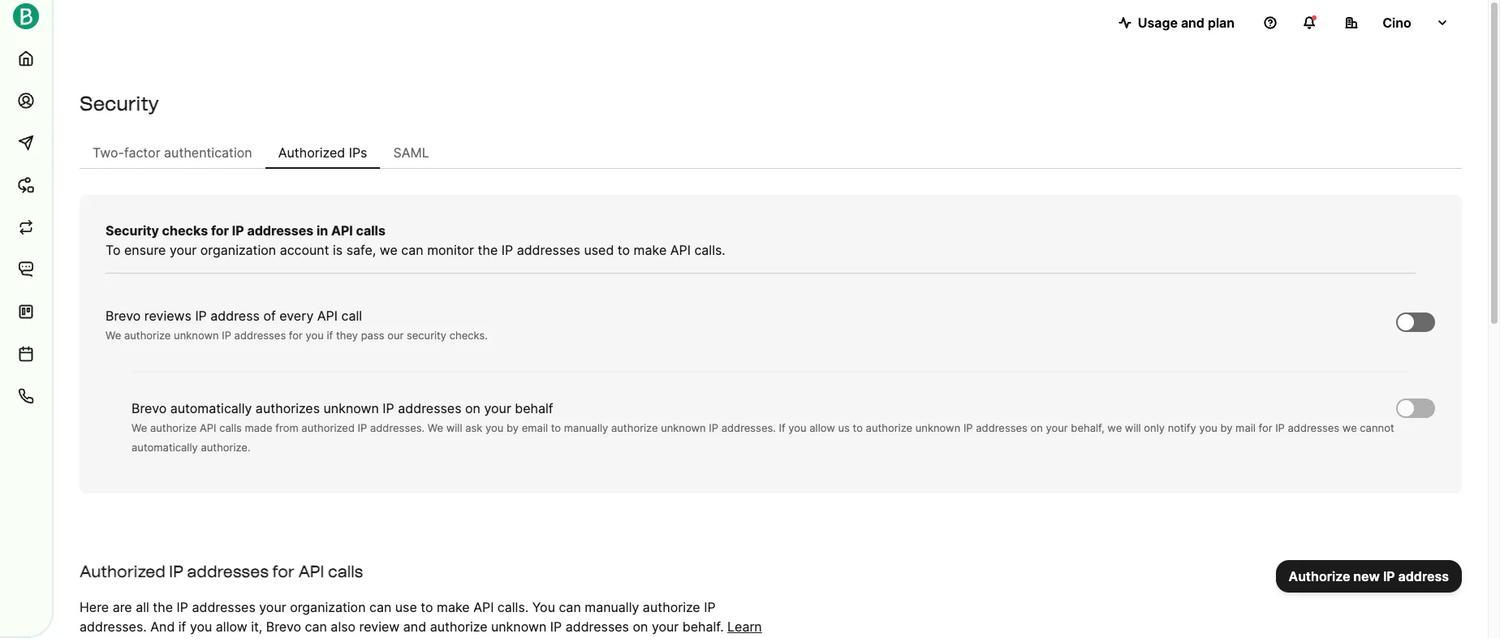 Task type: locate. For each thing, give the bounding box(es) containing it.
address left of
[[211, 308, 260, 324]]

0 horizontal spatial make
[[437, 599, 470, 616]]

will
[[446, 422, 463, 434], [1126, 422, 1142, 434]]

if inside brevo reviews ip address of every api call we authorize unknown ip addresses for you if they pass our security checks.
[[327, 329, 333, 342]]

security for security
[[80, 92, 159, 115]]

1 horizontal spatial addresses.
[[370, 422, 425, 434]]

1 horizontal spatial address
[[1399, 569, 1450, 585]]

1 horizontal spatial the
[[478, 242, 498, 258]]

0 horizontal spatial organization
[[200, 242, 276, 258]]

2 horizontal spatial addresses.
[[722, 422, 776, 434]]

in
[[317, 223, 328, 239]]

1 vertical spatial if
[[179, 619, 186, 635]]

make right used
[[634, 242, 667, 258]]

1 horizontal spatial by
[[1221, 422, 1233, 434]]

us
[[839, 422, 850, 434]]

0 horizontal spatial the
[[153, 599, 173, 616]]

your
[[170, 242, 197, 258], [484, 400, 512, 417], [1046, 422, 1069, 434], [259, 599, 286, 616], [652, 619, 679, 635]]

1 horizontal spatial authorized
[[278, 145, 345, 161]]

two-
[[93, 145, 124, 161]]

authorizes
[[256, 400, 320, 417]]

0 vertical spatial and
[[1182, 15, 1205, 31]]

1 horizontal spatial will
[[1126, 422, 1142, 434]]

0 horizontal spatial allow
[[216, 619, 247, 635]]

authorized for authorized ip addresses for api calls
[[80, 562, 165, 581]]

if left they
[[327, 329, 333, 342]]

0 horizontal spatial we
[[380, 242, 398, 258]]

organization down checks
[[200, 242, 276, 258]]

call
[[341, 308, 362, 324]]

address inside button
[[1399, 569, 1450, 585]]

1 vertical spatial allow
[[216, 619, 247, 635]]

and
[[150, 619, 175, 635]]

1 horizontal spatial if
[[327, 329, 333, 342]]

brevo for brevo reviews ip address of every api call
[[106, 308, 141, 324]]

authorized ip addresses for api calls
[[80, 562, 363, 581]]

1 vertical spatial brevo
[[132, 400, 167, 417]]

allow
[[810, 422, 836, 434], [216, 619, 247, 635]]

calls
[[356, 223, 386, 239], [219, 422, 242, 434], [328, 562, 363, 581]]

it,
[[251, 619, 263, 635]]

you down the 'every'
[[306, 329, 324, 342]]

on inside here are all the ip addresses your organization can use to make api calls.  you can manually authorize ip addresses. and if you allow it, brevo can also review and authorize unknown ip addresses on your behalf.
[[633, 619, 648, 635]]

address inside brevo reviews ip address of every api call we authorize unknown ip addresses for you if they pass our security checks.
[[211, 308, 260, 324]]

you
[[533, 599, 555, 616]]

0 vertical spatial manually
[[564, 422, 609, 434]]

0 horizontal spatial on
[[465, 400, 481, 417]]

0 vertical spatial the
[[478, 242, 498, 258]]

None checkbox
[[1397, 399, 1436, 418]]

on left behalf.
[[633, 619, 648, 635]]

if right and
[[179, 619, 186, 635]]

0 vertical spatial security
[[80, 92, 159, 115]]

0 vertical spatial allow
[[810, 422, 836, 434]]

authorized ips
[[278, 145, 367, 161]]

account
[[280, 242, 329, 258]]

security checks for ip addresses in api calls to ensure your organization account is safe, we can monitor the ip addresses used to make api calls.
[[106, 223, 726, 258]]

address
[[211, 308, 260, 324], [1399, 569, 1450, 585]]

we right safe,
[[380, 242, 398, 258]]

and
[[1182, 15, 1205, 31], [403, 619, 427, 635]]

we right behalf,
[[1108, 422, 1123, 434]]

1 vertical spatial calls
[[219, 422, 242, 434]]

1 horizontal spatial we
[[132, 422, 147, 434]]

2 horizontal spatial on
[[1031, 422, 1044, 434]]

security up two-
[[80, 92, 159, 115]]

api inside here are all the ip addresses your organization can use to make api calls.  you can manually authorize ip addresses. and if you allow it, brevo can also review and authorize unknown ip addresses on your behalf.
[[474, 599, 494, 616]]

1 will from the left
[[446, 422, 463, 434]]

2 vertical spatial brevo
[[266, 619, 301, 635]]

authentication
[[164, 145, 252, 161]]

and down the use
[[403, 619, 427, 635]]

0 vertical spatial make
[[634, 242, 667, 258]]

they
[[336, 329, 358, 342]]

the
[[478, 242, 498, 258], [153, 599, 173, 616]]

allow left us
[[810, 422, 836, 434]]

addresses. left the if
[[722, 422, 776, 434]]

0 horizontal spatial authorized
[[80, 562, 165, 581]]

use
[[395, 599, 417, 616]]

authorized up are
[[80, 562, 165, 581]]

security
[[80, 92, 159, 115], [106, 223, 159, 239]]

1 by from the left
[[507, 422, 519, 434]]

0 horizontal spatial addresses.
[[80, 619, 147, 635]]

2 horizontal spatial we
[[1343, 422, 1358, 434]]

to right email
[[551, 422, 561, 434]]

on left behalf,
[[1031, 422, 1044, 434]]

1 horizontal spatial on
[[633, 619, 648, 635]]

1 vertical spatial and
[[403, 619, 427, 635]]

0 horizontal spatial and
[[403, 619, 427, 635]]

authorize.
[[201, 441, 251, 454]]

our
[[388, 329, 404, 342]]

calls inside 'brevo automatically authorizes unknown ip addresses on your behalf we authorize api calls made from authorized ip addresses. we will ask you by email to manually authorize unknown ip addresses. if you allow us to authorize unknown ip addresses on your behalf, we will only notify you by mail for ip addresses we cannot automatically authorize.'
[[219, 422, 242, 434]]

authorized
[[278, 145, 345, 161], [80, 562, 165, 581]]

brevo
[[106, 308, 141, 324], [132, 400, 167, 417], [266, 619, 301, 635]]

automatically left authorize. in the left of the page
[[132, 441, 198, 454]]

0 horizontal spatial address
[[211, 308, 260, 324]]

will left "ask"
[[446, 422, 463, 434]]

we
[[380, 242, 398, 258], [1108, 422, 1123, 434], [1343, 422, 1358, 434]]

pass
[[361, 329, 385, 342]]

0 horizontal spatial if
[[179, 619, 186, 635]]

0 vertical spatial address
[[211, 308, 260, 324]]

None checkbox
[[1397, 313, 1436, 332]]

checks.
[[450, 329, 488, 342]]

0 vertical spatial authorized
[[278, 145, 345, 161]]

1 vertical spatial security
[[106, 223, 159, 239]]

unknown
[[174, 329, 219, 342], [324, 400, 379, 417], [661, 422, 706, 434], [916, 422, 961, 434], [491, 619, 547, 635]]

1 horizontal spatial allow
[[810, 422, 836, 434]]

if
[[327, 329, 333, 342], [179, 619, 186, 635]]

authorize
[[1289, 569, 1351, 585]]

1 vertical spatial the
[[153, 599, 173, 616]]

manually right you
[[585, 599, 639, 616]]

review
[[359, 619, 400, 635]]

address right new
[[1399, 569, 1450, 585]]

authorize
[[124, 329, 171, 342], [150, 422, 197, 434], [612, 422, 658, 434], [866, 422, 913, 434], [643, 599, 701, 616], [430, 619, 488, 635]]

0 vertical spatial calls
[[356, 223, 386, 239]]

your left behalf
[[484, 400, 512, 417]]

dialog
[[1489, 0, 1501, 638]]

organization
[[200, 242, 276, 258], [290, 599, 366, 616]]

manually
[[564, 422, 609, 434], [585, 599, 639, 616]]

will left only
[[1126, 422, 1142, 434]]

calls up safe,
[[356, 223, 386, 239]]

1 vertical spatial organization
[[290, 599, 366, 616]]

only
[[1145, 422, 1165, 434]]

0 horizontal spatial will
[[446, 422, 463, 434]]

1 horizontal spatial and
[[1182, 15, 1205, 31]]

authorize new ip address
[[1289, 569, 1450, 585]]

the up and
[[153, 599, 173, 616]]

0 horizontal spatial by
[[507, 422, 519, 434]]

automatically up authorize. in the left of the page
[[170, 400, 252, 417]]

you inside here are all the ip addresses your organization can use to make api calls.  you can manually authorize ip addresses. and if you allow it, brevo can also review and authorize unknown ip addresses on your behalf.
[[190, 619, 212, 635]]

2 horizontal spatial we
[[428, 422, 443, 434]]

2 vertical spatial on
[[633, 619, 648, 635]]

new
[[1354, 569, 1381, 585]]

ip
[[232, 223, 244, 239], [502, 242, 513, 258], [195, 308, 207, 324], [222, 329, 231, 342], [383, 400, 395, 417], [358, 422, 367, 434], [709, 422, 719, 434], [964, 422, 973, 434], [1276, 422, 1286, 434], [169, 562, 184, 581], [1384, 569, 1396, 585], [177, 599, 188, 616], [704, 599, 716, 616], [550, 619, 562, 635]]

authorize new ip address button
[[1276, 560, 1463, 593]]

0 vertical spatial organization
[[200, 242, 276, 258]]

0 horizontal spatial calls.
[[498, 599, 529, 616]]

for inside brevo reviews ip address of every api call we authorize unknown ip addresses for you if they pass our security checks.
[[289, 329, 303, 342]]

email
[[522, 422, 548, 434]]

allow left it,
[[216, 619, 247, 635]]

and left the "plan" on the right of the page
[[1182, 15, 1205, 31]]

plan
[[1208, 15, 1235, 31]]

authorized left ips
[[278, 145, 345, 161]]

for
[[211, 223, 229, 239], [289, 329, 303, 342], [1259, 422, 1273, 434], [272, 562, 295, 581]]

0 vertical spatial calls.
[[695, 242, 726, 258]]

to right used
[[618, 242, 630, 258]]

we
[[106, 329, 121, 342], [132, 422, 147, 434], [428, 422, 443, 434]]

1 vertical spatial authorized
[[80, 562, 165, 581]]

1 horizontal spatial make
[[634, 242, 667, 258]]

0 vertical spatial if
[[327, 329, 333, 342]]

can left monitor at the top
[[401, 242, 424, 258]]

brevo inside 'brevo automatically authorizes unknown ip addresses on your behalf we authorize api calls made from authorized ip addresses. we will ask you by email to manually authorize unknown ip addresses. if you allow us to authorize unknown ip addresses on your behalf, we will only notify you by mail for ip addresses we cannot automatically authorize.'
[[132, 400, 167, 417]]

to right the use
[[421, 599, 433, 616]]

1 horizontal spatial calls.
[[695, 242, 726, 258]]

1 vertical spatial manually
[[585, 599, 639, 616]]

by left mail
[[1221, 422, 1233, 434]]

we inside security checks for ip addresses in api calls to ensure your organization account is safe, we can monitor the ip addresses used to make api calls.
[[380, 242, 398, 258]]

calls up also
[[328, 562, 363, 581]]

authorized ips link
[[265, 136, 380, 169]]

address for new
[[1399, 569, 1450, 585]]

your up it,
[[259, 599, 286, 616]]

api
[[331, 223, 353, 239], [671, 242, 691, 258], [317, 308, 338, 324], [200, 422, 216, 434], [298, 562, 324, 581], [474, 599, 494, 616]]

calls.
[[695, 242, 726, 258], [498, 599, 529, 616]]

by left email
[[507, 422, 519, 434]]

to inside here are all the ip addresses your organization can use to make api calls.  you can manually authorize ip addresses. and if you allow it, brevo can also review and authorize unknown ip addresses on your behalf.
[[421, 599, 433, 616]]

0 horizontal spatial we
[[106, 329, 121, 342]]

mail
[[1236, 422, 1256, 434]]

to right us
[[853, 422, 863, 434]]

the inside here are all the ip addresses your organization can use to make api calls.  you can manually authorize ip addresses. and if you allow it, brevo can also review and authorize unknown ip addresses on your behalf.
[[153, 599, 173, 616]]

safe,
[[347, 242, 376, 258]]

we left cannot
[[1343, 422, 1358, 434]]

saml link
[[380, 136, 442, 169]]

make up the learn
[[437, 599, 470, 616]]

addresses
[[247, 223, 314, 239], [517, 242, 581, 258], [234, 329, 286, 342], [398, 400, 462, 417], [976, 422, 1028, 434], [1288, 422, 1340, 434], [187, 562, 269, 581], [192, 599, 256, 616], [566, 619, 629, 635]]

brevo inside brevo reviews ip address of every api call we authorize unknown ip addresses for you if they pass our security checks.
[[106, 308, 141, 324]]

you right "ask"
[[486, 422, 504, 434]]

addresses. down are
[[80, 619, 147, 635]]

here
[[80, 599, 109, 616]]

0 vertical spatial brevo
[[106, 308, 141, 324]]

behalf,
[[1071, 422, 1105, 434]]

2 by from the left
[[1221, 422, 1233, 434]]

manually right email
[[564, 422, 609, 434]]

calls up authorize. in the left of the page
[[219, 422, 242, 434]]

organization inside security checks for ip addresses in api calls to ensure your organization account is safe, we can monitor the ip addresses used to make api calls.
[[200, 242, 276, 258]]

to
[[618, 242, 630, 258], [551, 422, 561, 434], [853, 422, 863, 434], [421, 599, 433, 616]]

make inside security checks for ip addresses in api calls to ensure your organization account is safe, we can monitor the ip addresses used to make api calls.
[[634, 242, 667, 258]]

your left behalf.
[[652, 619, 679, 635]]

1 vertical spatial make
[[437, 599, 470, 616]]

make
[[634, 242, 667, 258], [437, 599, 470, 616]]

manually inside 'brevo automatically authorizes unknown ip addresses on your behalf we authorize api calls made from authorized ip addresses. we will ask you by email to manually authorize unknown ip addresses. if you allow us to authorize unknown ip addresses on your behalf, we will only notify you by mail for ip addresses we cannot automatically authorize.'
[[564, 422, 609, 434]]

you
[[306, 329, 324, 342], [486, 422, 504, 434], [789, 422, 807, 434], [1200, 422, 1218, 434], [190, 619, 212, 635]]

your down checks
[[170, 242, 197, 258]]

organization up also
[[290, 599, 366, 616]]

1 vertical spatial address
[[1399, 569, 1450, 585]]

1 vertical spatial calls.
[[498, 599, 529, 616]]

by
[[507, 422, 519, 434], [1221, 422, 1233, 434]]

1 horizontal spatial organization
[[290, 599, 366, 616]]

on
[[465, 400, 481, 417], [1031, 422, 1044, 434], [633, 619, 648, 635]]

addresses.
[[370, 422, 425, 434], [722, 422, 776, 434], [80, 619, 147, 635]]

can
[[401, 242, 424, 258], [370, 599, 392, 616], [559, 599, 581, 616], [305, 619, 327, 635]]

your inside security checks for ip addresses in api calls to ensure your organization account is safe, we can monitor the ip addresses used to make api calls.
[[170, 242, 197, 258]]

1 horizontal spatial we
[[1108, 422, 1123, 434]]

the right monitor at the top
[[478, 242, 498, 258]]

you right and
[[190, 619, 212, 635]]

calls. inside here are all the ip addresses your organization can use to make api calls.  you can manually authorize ip addresses. and if you allow it, brevo can also review and authorize unknown ip addresses on your behalf.
[[498, 599, 529, 616]]

addresses. right authorized
[[370, 422, 425, 434]]

for inside 'brevo automatically authorizes unknown ip addresses on your behalf we authorize api calls made from authorized ip addresses. we will ask you by email to manually authorize unknown ip addresses. if you allow us to authorize unknown ip addresses on your behalf, we will only notify you by mail for ip addresses we cannot automatically authorize.'
[[1259, 422, 1273, 434]]

usage and plan button
[[1106, 6, 1248, 39]]

made
[[245, 422, 273, 434]]

automatically
[[170, 400, 252, 417], [132, 441, 198, 454]]

to inside security checks for ip addresses in api calls to ensure your organization account is safe, we can monitor the ip addresses used to make api calls.
[[618, 242, 630, 258]]

brevo automatically authorizes unknown ip addresses on your behalf we authorize api calls made from authorized ip addresses. we will ask you by email to manually authorize unknown ip addresses. if you allow us to authorize unknown ip addresses on your behalf, we will only notify you by mail for ip addresses we cannot automatically authorize.
[[132, 400, 1395, 454]]

on up "ask"
[[465, 400, 481, 417]]

security
[[407, 329, 447, 342]]

security inside security checks for ip addresses in api calls to ensure your organization account is safe, we can monitor the ip addresses used to make api calls.
[[106, 223, 159, 239]]

security up ensure
[[106, 223, 159, 239]]



Task type: vqa. For each thing, say whether or not it's contained in the screenshot.
DIALOG
yes



Task type: describe. For each thing, give the bounding box(es) containing it.
allow inside 'brevo automatically authorizes unknown ip addresses on your behalf we authorize api calls made from authorized ip addresses. we will ask you by email to manually authorize unknown ip addresses. if you allow us to authorize unknown ip addresses on your behalf, we will only notify you by mail for ip addresses we cannot automatically authorize.'
[[810, 422, 836, 434]]

api inside brevo reviews ip address of every api call we authorize unknown ip addresses for you if they pass our security checks.
[[317, 308, 338, 324]]

reviews
[[144, 308, 192, 324]]

your left behalf,
[[1046, 422, 1069, 434]]

you right the if
[[789, 422, 807, 434]]

authorized for authorized ips
[[278, 145, 345, 161]]

ask
[[466, 422, 483, 434]]

saml
[[393, 145, 429, 161]]

addresses. inside here are all the ip addresses your organization can use to make api calls.  you can manually authorize ip addresses. and if you allow it, brevo can also review and authorize unknown ip addresses on your behalf.
[[80, 619, 147, 635]]

1 vertical spatial automatically
[[132, 441, 198, 454]]

brevo inside here are all the ip addresses your organization can use to make api calls.  you can manually authorize ip addresses. and if you allow it, brevo can also review and authorize unknown ip addresses on your behalf.
[[266, 619, 301, 635]]

to
[[106, 242, 121, 258]]

usage
[[1138, 15, 1178, 31]]

unknown inside here are all the ip addresses your organization can use to make api calls.  you can manually authorize ip addresses. and if you allow it, brevo can also review and authorize unknown ip addresses on your behalf.
[[491, 619, 547, 635]]

notify
[[1168, 422, 1197, 434]]

all
[[136, 599, 149, 616]]

authorize inside brevo reviews ip address of every api call we authorize unknown ip addresses for you if they pass our security checks.
[[124, 329, 171, 342]]

brevo reviews ip address of every api call we authorize unknown ip addresses for you if they pass our security checks.
[[106, 308, 488, 342]]

can left also
[[305, 619, 327, 635]]

1 vertical spatial on
[[1031, 422, 1044, 434]]

here are all the ip addresses your organization can use to make api calls.  you can manually authorize ip addresses. and if you allow it, brevo can also review and authorize unknown ip addresses on your behalf.
[[80, 599, 724, 635]]

unknown inside brevo reviews ip address of every api call we authorize unknown ip addresses for you if they pass our security checks.
[[174, 329, 219, 342]]

two-factor authentication link
[[80, 136, 265, 169]]

cino button
[[1333, 6, 1463, 39]]

is
[[333, 242, 343, 258]]

from
[[276, 422, 299, 434]]

also
[[331, 619, 356, 635]]

0 vertical spatial automatically
[[170, 400, 252, 417]]

manually inside here are all the ip addresses your organization can use to make api calls.  you can manually authorize ip addresses. and if you allow it, brevo can also review and authorize unknown ip addresses on your behalf.
[[585, 599, 639, 616]]

you inside brevo reviews ip address of every api call we authorize unknown ip addresses for you if they pass our security checks.
[[306, 329, 324, 342]]

learn link
[[80, 619, 762, 638]]

calls inside security checks for ip addresses in api calls to ensure your organization account is safe, we can monitor the ip addresses used to make api calls.
[[356, 223, 386, 239]]

0 vertical spatial on
[[465, 400, 481, 417]]

api inside 'brevo automatically authorizes unknown ip addresses on your behalf we authorize api calls made from authorized ip addresses. we will ask you by email to manually authorize unknown ip addresses. if you allow us to authorize unknown ip addresses on your behalf, we will only notify you by mail for ip addresses we cannot automatically authorize.'
[[200, 422, 216, 434]]

two-factor authentication
[[93, 145, 252, 161]]

can inside security checks for ip addresses in api calls to ensure your organization account is safe, we can monitor the ip addresses used to make api calls.
[[401, 242, 424, 258]]

factor
[[124, 145, 160, 161]]

every
[[280, 308, 314, 324]]

addresses inside brevo reviews ip address of every api call we authorize unknown ip addresses for you if they pass our security checks.
[[234, 329, 286, 342]]

behalf.
[[683, 619, 724, 635]]

address for reviews
[[211, 308, 260, 324]]

monitor
[[427, 242, 474, 258]]

usage and plan
[[1138, 15, 1235, 31]]

for inside security checks for ip addresses in api calls to ensure your organization account is safe, we can monitor the ip addresses used to make api calls.
[[211, 223, 229, 239]]

calls. inside security checks for ip addresses in api calls to ensure your organization account is safe, we can monitor the ip addresses used to make api calls.
[[695, 242, 726, 258]]

2 will from the left
[[1126, 422, 1142, 434]]

learn
[[80, 619, 762, 638]]

ensure
[[124, 242, 166, 258]]

cannot
[[1361, 422, 1395, 434]]

make inside here are all the ip addresses your organization can use to make api calls.  you can manually authorize ip addresses. and if you allow it, brevo can also review and authorize unknown ip addresses on your behalf.
[[437, 599, 470, 616]]

ip inside button
[[1384, 569, 1396, 585]]

authorized
[[302, 422, 355, 434]]

we inside brevo reviews ip address of every api call we authorize unknown ip addresses for you if they pass our security checks.
[[106, 329, 121, 342]]

if inside here are all the ip addresses your organization can use to make api calls.  you can manually authorize ip addresses. and if you allow it, brevo can also review and authorize unknown ip addresses on your behalf.
[[179, 619, 186, 635]]

behalf
[[515, 400, 554, 417]]

2 vertical spatial calls
[[328, 562, 363, 581]]

organization inside here are all the ip addresses your organization can use to make api calls.  you can manually authorize ip addresses. and if you allow it, brevo can also review and authorize unknown ip addresses on your behalf.
[[290, 599, 366, 616]]

and inside button
[[1182, 15, 1205, 31]]

checks
[[162, 223, 208, 239]]

used
[[584, 242, 614, 258]]

can up review
[[370, 599, 392, 616]]

are
[[113, 599, 132, 616]]

can right you
[[559, 599, 581, 616]]

if
[[779, 422, 786, 434]]

brevo for brevo automatically authorizes unknown ip addresses on your behalf
[[132, 400, 167, 417]]

cino
[[1383, 15, 1412, 31]]

the inside security checks for ip addresses in api calls to ensure your organization account is safe, we can monitor the ip addresses used to make api calls.
[[478, 242, 498, 258]]

of
[[263, 308, 276, 324]]

ips
[[349, 145, 367, 161]]

allow inside here are all the ip addresses your organization can use to make api calls.  you can manually authorize ip addresses. and if you allow it, brevo can also review and authorize unknown ip addresses on your behalf.
[[216, 619, 247, 635]]

and inside here are all the ip addresses your organization can use to make api calls.  you can manually authorize ip addresses. and if you allow it, brevo can also review and authorize unknown ip addresses on your behalf.
[[403, 619, 427, 635]]

you right notify
[[1200, 422, 1218, 434]]

security for security checks for ip addresses in api calls to ensure your organization account is safe, we can monitor the ip addresses used to make api calls.
[[106, 223, 159, 239]]



